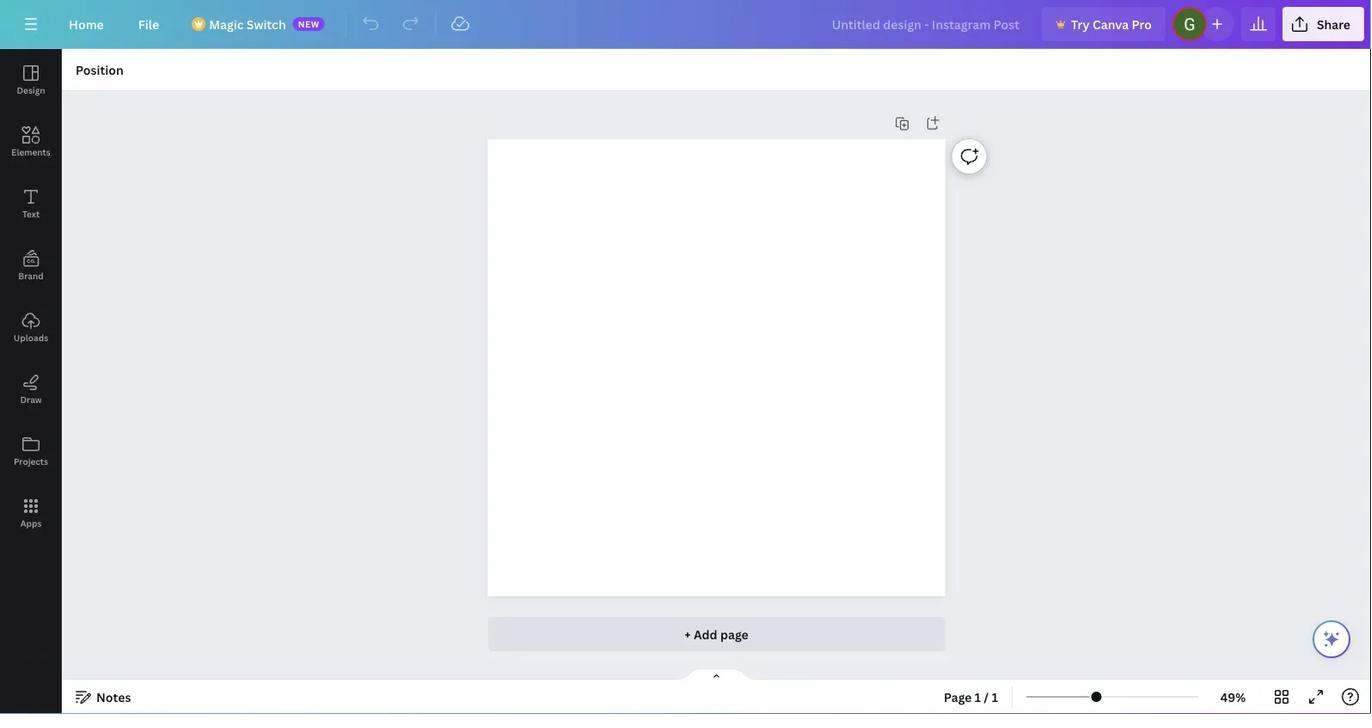 Task type: vqa. For each thing, say whether or not it's contained in the screenshot.
1st 1 from right
yes



Task type: locate. For each thing, give the bounding box(es) containing it.
design button
[[0, 49, 62, 111]]

page 1 / 1
[[944, 689, 999, 706]]

share
[[1318, 16, 1351, 32]]

1 1 from the left
[[975, 689, 982, 706]]

+
[[685, 627, 691, 643]]

text button
[[0, 173, 62, 235]]

draw
[[20, 394, 42, 406]]

page
[[944, 689, 972, 706]]

design
[[17, 84, 45, 96]]

brand
[[18, 270, 44, 282]]

pro
[[1132, 16, 1153, 32]]

page
[[721, 627, 749, 643]]

switch
[[247, 16, 286, 32]]

Design title text field
[[819, 7, 1036, 41]]

1
[[975, 689, 982, 706], [992, 689, 999, 706]]

1 right /
[[992, 689, 999, 706]]

elements button
[[0, 111, 62, 173]]

0 horizontal spatial 1
[[975, 689, 982, 706]]

main menu bar
[[0, 0, 1372, 49]]

file button
[[125, 7, 173, 41]]

text
[[22, 208, 40, 220]]

projects button
[[0, 421, 62, 483]]

notes button
[[69, 684, 138, 711]]

2 1 from the left
[[992, 689, 999, 706]]

magic switch
[[209, 16, 286, 32]]

+ add page
[[685, 627, 749, 643]]

1 horizontal spatial 1
[[992, 689, 999, 706]]

1 left /
[[975, 689, 982, 706]]

49%
[[1221, 689, 1247, 706]]

try
[[1072, 16, 1090, 32]]

apps button
[[0, 483, 62, 544]]

show pages image
[[676, 668, 758, 682]]

position button
[[69, 56, 130, 83]]



Task type: describe. For each thing, give the bounding box(es) containing it.
home
[[69, 16, 104, 32]]

+ add page button
[[488, 618, 946, 652]]

notes
[[96, 689, 131, 706]]

try canva pro
[[1072, 16, 1153, 32]]

draw button
[[0, 359, 62, 421]]

elements
[[11, 146, 51, 158]]

canva
[[1093, 16, 1130, 32]]

position
[[76, 62, 124, 78]]

brand button
[[0, 235, 62, 297]]

projects
[[14, 456, 48, 467]]

add
[[694, 627, 718, 643]]

file
[[138, 16, 159, 32]]

side panel tab list
[[0, 49, 62, 544]]

home link
[[55, 7, 118, 41]]

try canva pro button
[[1043, 7, 1166, 41]]

uploads
[[14, 332, 48, 344]]

apps
[[20, 518, 42, 529]]

/
[[985, 689, 989, 706]]

uploads button
[[0, 297, 62, 359]]

magic
[[209, 16, 244, 32]]

49% button
[[1206, 684, 1262, 711]]

new
[[298, 18, 320, 30]]

canva assistant image
[[1322, 630, 1343, 650]]

share button
[[1283, 7, 1365, 41]]



